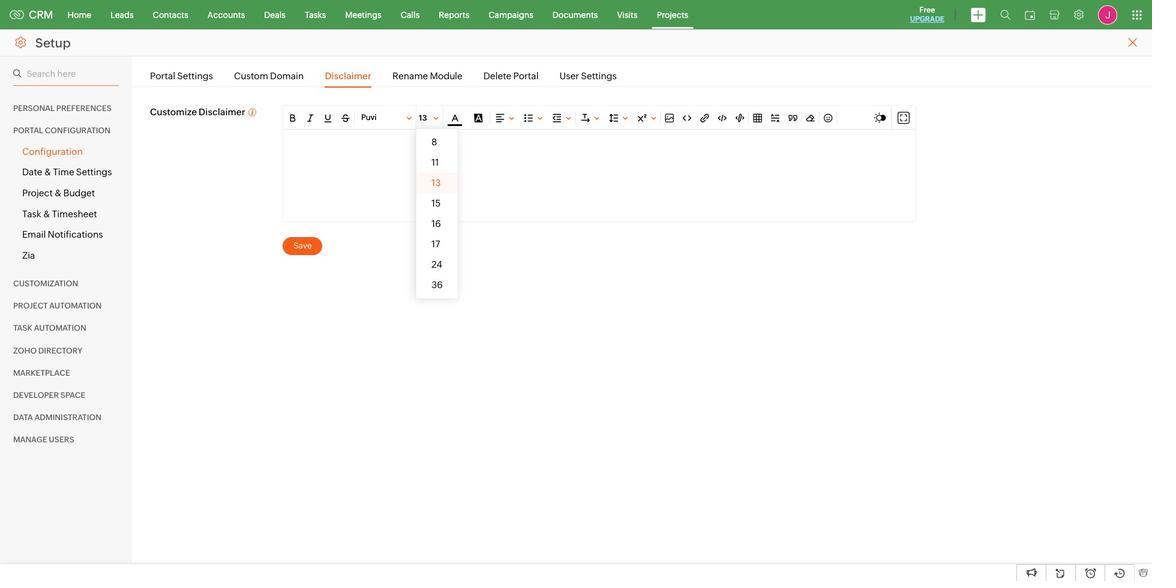 Task type: describe. For each thing, give the bounding box(es) containing it.
create menu element
[[964, 0, 994, 29]]

deals link
[[255, 0, 295, 29]]

deals
[[264, 10, 286, 20]]

search element
[[994, 0, 1018, 29]]

campaigns link
[[479, 0, 543, 29]]

create menu image
[[971, 8, 986, 22]]

visits
[[617, 10, 638, 20]]

accounts
[[208, 10, 245, 20]]

crm link
[[10, 8, 53, 21]]

calls
[[401, 10, 420, 20]]

tasks
[[305, 10, 326, 20]]

reports link
[[429, 0, 479, 29]]

profile element
[[1092, 0, 1125, 29]]

profile image
[[1099, 5, 1118, 24]]

calendar image
[[1025, 10, 1036, 20]]

campaigns
[[489, 10, 534, 20]]

home link
[[58, 0, 101, 29]]

meetings
[[345, 10, 382, 20]]

free upgrade
[[911, 5, 945, 23]]

leads
[[111, 10, 134, 20]]

leads link
[[101, 0, 143, 29]]

upgrade
[[911, 15, 945, 23]]



Task type: locate. For each thing, give the bounding box(es) containing it.
contacts link
[[143, 0, 198, 29]]

free
[[920, 5, 936, 14]]

meetings link
[[336, 0, 391, 29]]

search image
[[1001, 10, 1011, 20]]

projects
[[657, 10, 689, 20]]

documents link
[[543, 0, 608, 29]]

crm
[[29, 8, 53, 21]]

home
[[68, 10, 91, 20]]

calls link
[[391, 0, 429, 29]]

accounts link
[[198, 0, 255, 29]]

documents
[[553, 10, 598, 20]]

projects link
[[648, 0, 698, 29]]

reports
[[439, 10, 470, 20]]

visits link
[[608, 0, 648, 29]]

contacts
[[153, 10, 188, 20]]

tasks link
[[295, 0, 336, 29]]



Task type: vqa. For each thing, say whether or not it's contained in the screenshot.
the "Create Menu" icon
yes



